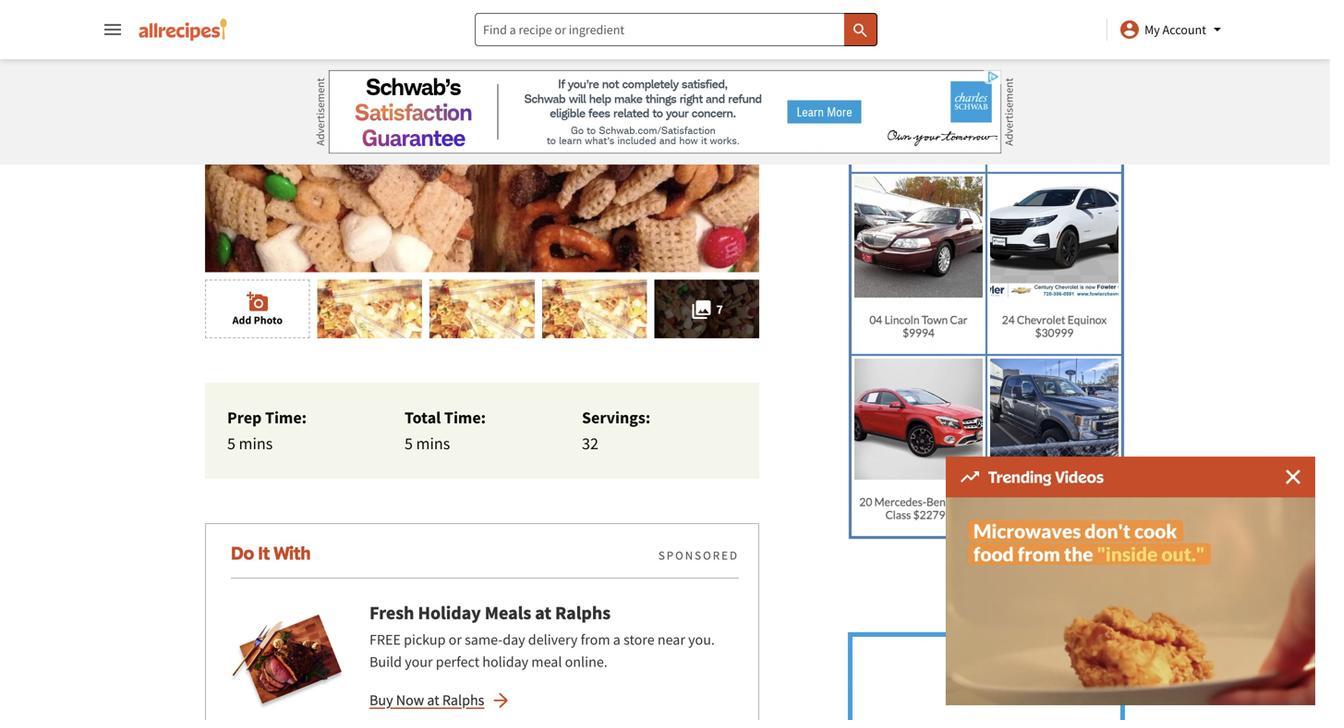 Task type: describe. For each thing, give the bounding box(es) containing it.
servings: 32
[[582, 407, 651, 454]]

servings:
[[582, 407, 651, 428]]

my account banner
[[0, 0, 1331, 720]]

my account button
[[1119, 18, 1229, 41]]

trending
[[989, 467, 1052, 487]]

total
[[405, 407, 441, 428]]

total time: 5 mins
[[405, 407, 486, 454]]

add
[[233, 313, 252, 327]]

32
[[582, 433, 599, 454]]

caret_down image
[[1207, 18, 1229, 41]]

menu image
[[102, 18, 124, 41]]

close image
[[1287, 470, 1301, 484]]

account
[[1163, 21, 1207, 38]]

trending videos
[[989, 467, 1104, 487]]

none search field inside my account banner
[[475, 13, 878, 46]]

5 for total time: 5 mins
[[405, 433, 413, 454]]

my
[[1145, 21, 1161, 38]]

mins for prep
[[239, 433, 273, 454]]

add photo image
[[247, 291, 269, 313]]

my account
[[1145, 21, 1207, 38]]



Task type: locate. For each thing, give the bounding box(es) containing it.
add photo button
[[205, 279, 310, 338]]

prep time: 5 mins
[[227, 407, 307, 454]]

None search field
[[475, 13, 878, 46]]

0 horizontal spatial 5
[[227, 433, 236, 454]]

mins down prep
[[239, 433, 273, 454]]

mins
[[239, 433, 273, 454], [416, 433, 450, 454]]

0 horizontal spatial time:
[[265, 407, 307, 428]]

time: for total time: 5 mins
[[445, 407, 486, 428]]

time: right the total
[[445, 407, 486, 428]]

prep
[[227, 407, 262, 428]]

trending image
[[961, 471, 980, 482]]

time:
[[265, 407, 307, 428], [445, 407, 486, 428]]

add photo
[[233, 313, 283, 327]]

5 inside prep time: 5 mins
[[227, 433, 236, 454]]

5 for prep time: 5 mins
[[227, 433, 236, 454]]

5 down prep
[[227, 433, 236, 454]]

1 5 from the left
[[227, 433, 236, 454]]

1 horizontal spatial time:
[[445, 407, 486, 428]]

time: for prep time: 5 mins
[[265, 407, 307, 428]]

1 mins from the left
[[239, 433, 273, 454]]

search image
[[852, 21, 870, 40]]

video player application
[[946, 497, 1316, 705]]

mins inside total time: 5 mins
[[416, 433, 450, 454]]

videos
[[1056, 467, 1104, 487]]

2 mins from the left
[[416, 433, 450, 454]]

7 button
[[655, 279, 760, 339]]

0 horizontal spatial mins
[[239, 433, 273, 454]]

7
[[717, 301, 724, 317]]

1 horizontal spatial mins
[[416, 433, 450, 454]]

2 time: from the left
[[445, 407, 486, 428]]

advertisement region
[[848, 0, 1126, 540], [329, 70, 1002, 153], [205, 523, 760, 720], [848, 632, 1126, 720]]

5 down the total
[[405, 433, 413, 454]]

1 time: from the left
[[265, 407, 307, 428]]

account image
[[1119, 18, 1142, 41]]

1 horizontal spatial 5
[[405, 433, 413, 454]]

time: right prep
[[265, 407, 307, 428]]

photo
[[254, 313, 283, 327]]

Find a recipe or ingredient text field
[[475, 13, 878, 46]]

mins for total
[[416, 433, 450, 454]]

time: inside total time: 5 mins
[[445, 407, 486, 428]]

home image
[[139, 18, 227, 41]]

5
[[227, 433, 236, 454], [405, 433, 413, 454]]

5 inside total time: 5 mins
[[405, 433, 413, 454]]

mins inside prep time: 5 mins
[[239, 433, 273, 454]]

close up view of christmas snack mix with pretzels, candy, and corn chips in glass jars, with christmas themed lids image
[[205, 0, 760, 272]]

mins down the total
[[416, 433, 450, 454]]

2 5 from the left
[[405, 433, 413, 454]]

time: inside prep time: 5 mins
[[265, 407, 307, 428]]



Task type: vqa. For each thing, say whether or not it's contained in the screenshot.
Photo
yes



